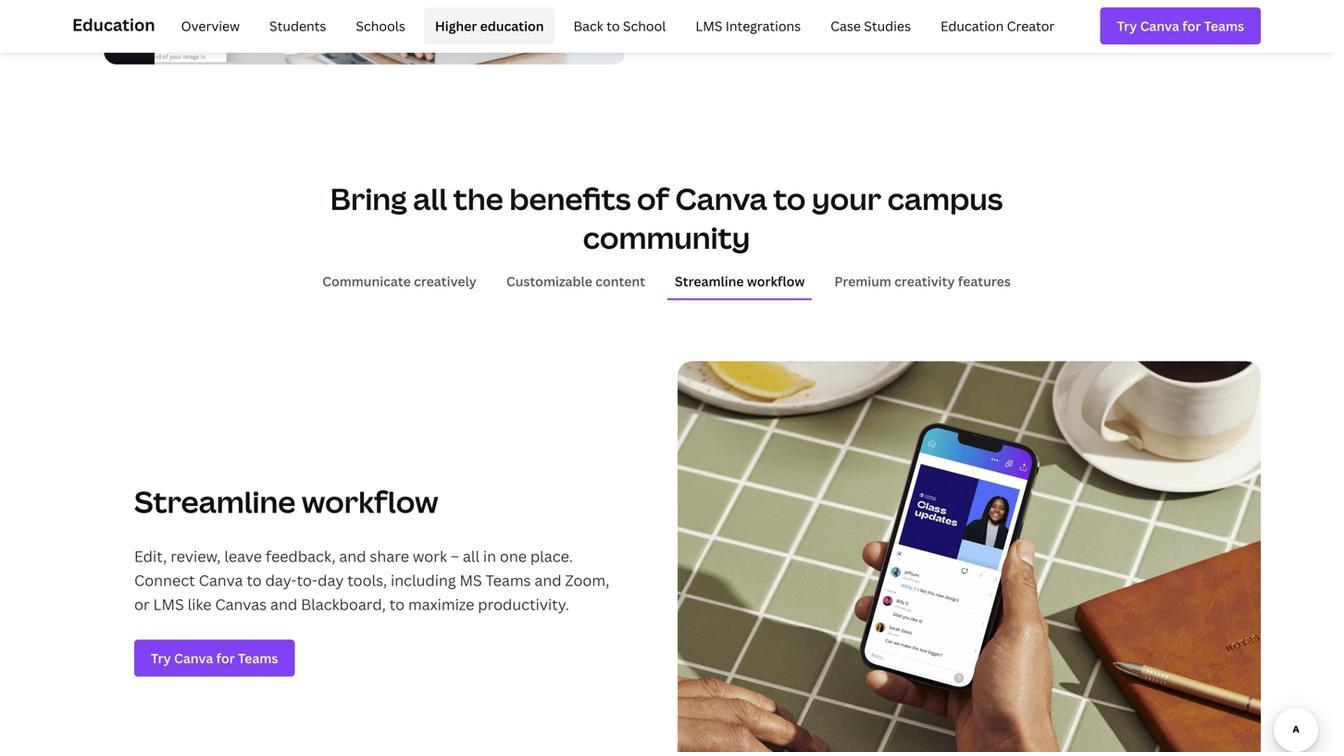 Task type: vqa. For each thing, say whether or not it's contained in the screenshot.
Case Studies link
yes



Task type: describe. For each thing, give the bounding box(es) containing it.
all inside bring all the benefits of canva to your campus community
[[413, 179, 447, 219]]

like
[[188, 595, 212, 615]]

zoom,
[[565, 571, 610, 591]]

to down leave
[[247, 571, 262, 591]]

bring all the benefits of canva to your campus community
[[330, 179, 1003, 258]]

0 horizontal spatial workflow
[[302, 482, 439, 522]]

premium creativity features button
[[827, 264, 1019, 299]]

leave
[[224, 547, 262, 567]]

bring
[[330, 179, 407, 219]]

canva inside "edit, review, leave feedback, and share work – all in one place. connect canva to day-to-day tools, including ms teams and zoom, or lms like canvas and blackboard, to maximize productivity."
[[199, 571, 243, 591]]

to inside bring all the benefits of canva to your campus community
[[774, 179, 806, 219]]

review,
[[171, 547, 221, 567]]

schools link
[[345, 7, 417, 44]]

maximize
[[408, 595, 475, 615]]

back
[[574, 17, 604, 35]]

share
[[370, 547, 409, 567]]

blackboard,
[[301, 595, 386, 615]]

2 horizontal spatial and
[[535, 571, 562, 591]]

lms integrations
[[696, 17, 801, 35]]

1 vertical spatial streamline workflow
[[134, 482, 439, 522]]

education for education
[[72, 13, 155, 36]]

overview
[[181, 17, 240, 35]]

to down including
[[390, 595, 405, 615]]

premium
[[835, 273, 892, 290]]

tools,
[[347, 571, 387, 591]]

customizable
[[506, 273, 593, 290]]

streamline inside button
[[675, 273, 744, 290]]

case
[[831, 17, 861, 35]]

back to school
[[574, 17, 666, 35]]

higher education link
[[424, 7, 555, 44]]

ms
[[460, 571, 482, 591]]

day-
[[265, 571, 297, 591]]

edit,
[[134, 547, 167, 567]]

teams
[[486, 571, 531, 591]]

your
[[812, 179, 882, 219]]

lms integrations link
[[685, 7, 812, 44]]

menu bar inside education element
[[163, 7, 1066, 44]]

school
[[623, 17, 666, 35]]

education element
[[72, 0, 1261, 52]]

back to school link
[[563, 7, 677, 44]]

community
[[583, 217, 750, 258]]

schools
[[356, 17, 405, 35]]

benefits
[[510, 179, 631, 219]]

to inside education element
[[607, 17, 620, 35]]

case studies
[[831, 17, 911, 35]]

content
[[596, 273, 646, 290]]

work
[[413, 547, 447, 567]]

creatively
[[414, 273, 477, 290]]

viewing canva comments on phone image
[[678, 362, 1261, 753]]

streamline workflow button
[[668, 264, 813, 299]]

communicate
[[322, 273, 411, 290]]

0 horizontal spatial streamline
[[134, 482, 296, 522]]

in
[[483, 547, 496, 567]]

integrations
[[726, 17, 801, 35]]



Task type: locate. For each thing, give the bounding box(es) containing it.
productivity.
[[478, 595, 569, 615]]

2 vertical spatial and
[[270, 595, 297, 615]]

communicate creatively button
[[315, 264, 484, 299]]

1 vertical spatial streamline
[[134, 482, 296, 522]]

1 horizontal spatial streamline
[[675, 273, 744, 290]]

day
[[318, 571, 344, 591]]

canva
[[675, 179, 768, 219], [199, 571, 243, 591]]

lms down connect
[[153, 595, 184, 615]]

streamline workflow
[[675, 273, 805, 290], [134, 482, 439, 522]]

to
[[607, 17, 620, 35], [774, 179, 806, 219], [247, 571, 262, 591], [390, 595, 405, 615]]

communicate creatively
[[322, 273, 477, 290]]

0 vertical spatial lms
[[696, 17, 723, 35]]

1 horizontal spatial lms
[[696, 17, 723, 35]]

lms inside menu bar
[[696, 17, 723, 35]]

all
[[413, 179, 447, 219], [463, 547, 480, 567]]

workflow up share on the bottom left of page
[[302, 482, 439, 522]]

streamline workflow inside button
[[675, 273, 805, 290]]

customizable content
[[506, 273, 646, 290]]

edit, review, leave feedback, and share work – all in one place. connect canva to day-to-day tools, including ms teams and zoom, or lms like canvas and blackboard, to maximize productivity.
[[134, 547, 610, 615]]

education creator link
[[930, 7, 1066, 44]]

creator
[[1007, 17, 1055, 35]]

0 vertical spatial all
[[413, 179, 447, 219]]

connect
[[134, 571, 195, 591]]

1 horizontal spatial canva
[[675, 179, 768, 219]]

education creator
[[941, 17, 1055, 35]]

0 vertical spatial canva
[[675, 179, 768, 219]]

streamline down community
[[675, 273, 744, 290]]

studies
[[864, 17, 911, 35]]

0 horizontal spatial canva
[[199, 571, 243, 591]]

and up tools,
[[339, 547, 366, 567]]

0 vertical spatial and
[[339, 547, 366, 567]]

education
[[72, 13, 155, 36], [941, 17, 1004, 35]]

education for education creator
[[941, 17, 1004, 35]]

1 vertical spatial lms
[[153, 595, 184, 615]]

lms
[[696, 17, 723, 35], [153, 595, 184, 615]]

workflow left premium
[[747, 273, 805, 290]]

streamline
[[675, 273, 744, 290], [134, 482, 296, 522]]

0 vertical spatial streamline
[[675, 273, 744, 290]]

education
[[480, 17, 544, 35]]

and down place.
[[535, 571, 562, 591]]

–
[[451, 547, 459, 567]]

0 horizontal spatial and
[[270, 595, 297, 615]]

including
[[391, 571, 456, 591]]

1 horizontal spatial all
[[463, 547, 480, 567]]

case studies link
[[820, 7, 922, 44]]

streamline workflow up the feedback,
[[134, 482, 439, 522]]

overview link
[[170, 7, 251, 44]]

1 horizontal spatial and
[[339, 547, 366, 567]]

lms left integrations
[[696, 17, 723, 35]]

feedback,
[[266, 547, 336, 567]]

students
[[270, 17, 326, 35]]

and
[[339, 547, 366, 567], [535, 571, 562, 591], [270, 595, 297, 615]]

1 horizontal spatial streamline workflow
[[675, 273, 805, 290]]

higher
[[435, 17, 477, 35]]

of
[[637, 179, 669, 219]]

workflow
[[747, 273, 805, 290], [302, 482, 439, 522]]

place.
[[530, 547, 573, 567]]

or
[[134, 595, 150, 615]]

one
[[500, 547, 527, 567]]

1 vertical spatial and
[[535, 571, 562, 591]]

canva up canvas
[[199, 571, 243, 591]]

menu bar
[[163, 7, 1066, 44]]

lms inside "edit, review, leave feedback, and share work – all in one place. connect canva to day-to-day tools, including ms teams and zoom, or lms like canvas and blackboard, to maximize productivity."
[[153, 595, 184, 615]]

menu bar containing overview
[[163, 7, 1066, 44]]

streamline workflow down community
[[675, 273, 805, 290]]

1 vertical spatial workflow
[[302, 482, 439, 522]]

1 vertical spatial canva
[[199, 571, 243, 591]]

to right back
[[607, 17, 620, 35]]

campus
[[888, 179, 1003, 219]]

0 vertical spatial workflow
[[747, 273, 805, 290]]

0 horizontal spatial education
[[72, 13, 155, 36]]

canva right of
[[675, 179, 768, 219]]

1 horizontal spatial workflow
[[747, 273, 805, 290]]

all inside "edit, review, leave feedback, and share work – all in one place. connect canva to day-to-day tools, including ms teams and zoom, or lms like canvas and blackboard, to maximize productivity."
[[463, 547, 480, 567]]

workflow inside streamline workflow button
[[747, 273, 805, 290]]

higher education
[[435, 17, 544, 35]]

to-
[[297, 571, 318, 591]]

streamline up review,
[[134, 482, 296, 522]]

creativity
[[895, 273, 955, 290]]

0 horizontal spatial lms
[[153, 595, 184, 615]]

all left the the
[[413, 179, 447, 219]]

premium creativity features
[[835, 273, 1011, 290]]

the
[[453, 179, 504, 219]]

0 vertical spatial streamline workflow
[[675, 273, 805, 290]]

and down the day-
[[270, 595, 297, 615]]

1 vertical spatial all
[[463, 547, 480, 567]]

to left your
[[774, 179, 806, 219]]

customizable content button
[[499, 264, 653, 299]]

0 horizontal spatial all
[[413, 179, 447, 219]]

students link
[[258, 7, 337, 44]]

all right –
[[463, 547, 480, 567]]

canvas
[[215, 595, 267, 615]]

1 horizontal spatial education
[[941, 17, 1004, 35]]

canva inside bring all the benefits of canva to your campus community
[[675, 179, 768, 219]]

features
[[958, 273, 1011, 290]]

0 horizontal spatial streamline workflow
[[134, 482, 439, 522]]



